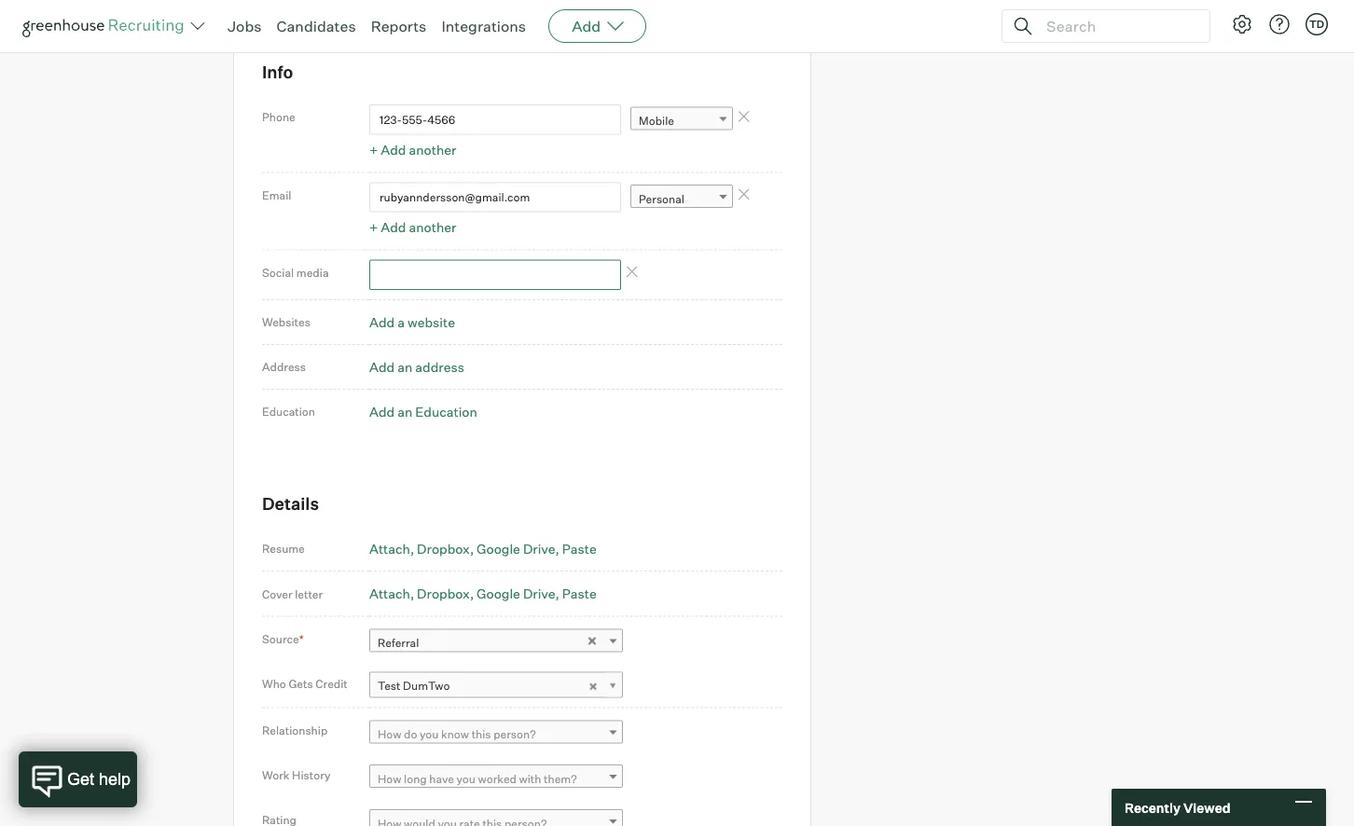 Task type: describe. For each thing, give the bounding box(es) containing it.
how do you know this person?
[[378, 728, 536, 741]]

websites
[[262, 315, 311, 329]]

letter
[[295, 587, 323, 601]]

td
[[1310, 18, 1325, 30]]

Search text field
[[1042, 13, 1193, 40]]

worked
[[478, 772, 517, 786]]

cover letter
[[262, 587, 323, 601]]

mobile link
[[631, 107, 733, 134]]

add an address
[[369, 359, 464, 375]]

attach link for resume
[[369, 540, 414, 557]]

jobs
[[228, 17, 262, 35]]

person?
[[494, 728, 536, 741]]

+ for email
[[369, 219, 378, 236]]

google for cover letter
[[477, 586, 520, 602]]

0 horizontal spatial education
[[262, 405, 315, 419]]

dropbox link for cover letter
[[417, 586, 474, 602]]

google drive link for resume
[[477, 540, 560, 557]]

credit
[[316, 677, 348, 691]]

an for education
[[398, 404, 413, 420]]

integrations link
[[442, 17, 526, 35]]

*
[[299, 633, 304, 647]]

gets
[[289, 677, 313, 691]]

td button
[[1302, 9, 1332, 39]]

+ add another link for email
[[369, 219, 457, 236]]

have
[[429, 772, 454, 786]]

personal
[[639, 192, 685, 206]]

how for how do you know this person?
[[378, 728, 402, 741]]

dropbox for cover letter
[[417, 586, 470, 602]]

with
[[519, 772, 542, 786]]

how long have you worked with them?
[[378, 772, 577, 786]]

add for add an address
[[369, 359, 395, 375]]

address
[[415, 359, 464, 375]]

details
[[262, 493, 319, 514]]

dropbox link for resume
[[417, 540, 474, 557]]

+ for phone
[[369, 142, 378, 158]]

address
[[262, 360, 306, 374]]

reports
[[371, 17, 427, 35]]

phone
[[262, 110, 296, 124]]

add button
[[549, 9, 647, 43]]

dumtwo
[[403, 679, 450, 693]]

history
[[292, 769, 331, 783]]

how for how long have you worked with them?
[[378, 772, 402, 786]]

them?
[[544, 772, 577, 786]]

attach for resume
[[369, 540, 410, 557]]

attach for cover letter
[[369, 586, 410, 602]]

media
[[296, 266, 329, 280]]

do
[[404, 728, 417, 741]]

how long have you worked with them? link
[[369, 765, 623, 792]]

long
[[404, 772, 427, 786]]

info
[[262, 61, 293, 82]]

reports link
[[371, 17, 427, 35]]

viewed
[[1184, 800, 1231, 816]]

referral
[[378, 636, 419, 650]]

dropbox for resume
[[417, 540, 470, 557]]

relationship
[[262, 724, 328, 738]]

personal link
[[631, 185, 733, 212]]

another for phone
[[409, 142, 457, 158]]

you inside how do you know this person? link
[[420, 728, 439, 741]]

paste link for resume
[[562, 540, 597, 557]]

test
[[378, 679, 401, 693]]

1 horizontal spatial education
[[415, 404, 477, 420]]



Task type: locate. For each thing, give the bounding box(es) containing it.
add for add
[[572, 17, 601, 35]]

1 vertical spatial dropbox
[[417, 586, 470, 602]]

work history
[[262, 769, 331, 783]]

1 vertical spatial paste
[[562, 586, 597, 602]]

cover
[[262, 587, 293, 601]]

attach dropbox google drive paste
[[369, 540, 597, 557], [369, 586, 597, 602]]

1 vertical spatial you
[[457, 772, 476, 786]]

1 + add another link from the top
[[369, 142, 457, 158]]

drive for resume
[[523, 540, 556, 557]]

2 dropbox from the top
[[417, 586, 470, 602]]

1 google drive link from the top
[[477, 540, 560, 557]]

paste for cover letter
[[562, 586, 597, 602]]

an down add an address
[[398, 404, 413, 420]]

add a website
[[369, 314, 455, 330]]

education down the address
[[262, 405, 315, 419]]

add inside popup button
[[572, 17, 601, 35]]

0 vertical spatial drive
[[523, 540, 556, 557]]

education down address
[[415, 404, 477, 420]]

2 paste link from the top
[[562, 586, 597, 602]]

paste
[[562, 540, 597, 557], [562, 586, 597, 602]]

1 attach link from the top
[[369, 540, 414, 557]]

candidates
[[277, 17, 356, 35]]

recently viewed
[[1125, 800, 1231, 816]]

who
[[262, 677, 286, 691]]

2 dropbox link from the top
[[417, 586, 474, 602]]

add an address link
[[369, 359, 464, 375]]

referral link
[[369, 629, 623, 656]]

greenhouse recruiting image
[[22, 15, 190, 37]]

google drive link
[[477, 540, 560, 557], [477, 586, 560, 602]]

how left do
[[378, 728, 402, 741]]

2 google drive link from the top
[[477, 586, 560, 602]]

2 paste from the top
[[562, 586, 597, 602]]

test dumtwo
[[378, 679, 450, 693]]

1 vertical spatial attach link
[[369, 586, 414, 602]]

how do you know this person? link
[[369, 721, 623, 748]]

+ add another link
[[369, 142, 457, 158], [369, 219, 457, 236]]

1 vertical spatial how
[[378, 772, 402, 786]]

you
[[420, 728, 439, 741], [457, 772, 476, 786]]

None text field
[[369, 260, 621, 290]]

0 vertical spatial attach
[[369, 540, 410, 557]]

1 paste link from the top
[[562, 540, 597, 557]]

2 attach link from the top
[[369, 586, 414, 602]]

email
[[262, 188, 292, 202]]

another for email
[[409, 219, 457, 236]]

google drive link for cover letter
[[477, 586, 560, 602]]

education
[[415, 404, 477, 420], [262, 405, 315, 419]]

1 vertical spatial drive
[[523, 586, 556, 602]]

1 vertical spatial google
[[477, 586, 520, 602]]

work
[[262, 769, 290, 783]]

2 how from the top
[[378, 772, 402, 786]]

attach link
[[369, 540, 414, 557], [369, 586, 414, 602]]

add
[[572, 17, 601, 35], [381, 142, 406, 158], [381, 219, 406, 236], [369, 314, 395, 330], [369, 359, 395, 375], [369, 404, 395, 420]]

1 dropbox from the top
[[417, 540, 470, 557]]

paste link
[[562, 540, 597, 557], [562, 586, 597, 602]]

test dumtwo link
[[369, 672, 623, 699]]

an left address
[[398, 359, 413, 375]]

know
[[441, 728, 469, 741]]

2 attach dropbox google drive paste from the top
[[369, 586, 597, 602]]

0 vertical spatial google
[[477, 540, 520, 557]]

drive
[[523, 540, 556, 557], [523, 586, 556, 602]]

1 drive from the top
[[523, 540, 556, 557]]

jobs link
[[228, 17, 262, 35]]

attach dropbox google drive paste for cover letter
[[369, 586, 597, 602]]

0 vertical spatial google drive link
[[477, 540, 560, 557]]

you right do
[[420, 728, 439, 741]]

2 another from the top
[[409, 219, 457, 236]]

2 drive from the top
[[523, 586, 556, 602]]

1 vertical spatial an
[[398, 404, 413, 420]]

mobile
[[639, 114, 674, 128]]

add an education
[[369, 404, 477, 420]]

1 vertical spatial + add another
[[369, 219, 457, 236]]

1 + add another from the top
[[369, 142, 457, 158]]

0 vertical spatial + add another link
[[369, 142, 457, 158]]

1 vertical spatial google drive link
[[477, 586, 560, 602]]

2 + from the top
[[369, 219, 378, 236]]

resume
[[262, 542, 305, 556]]

google for resume
[[477, 540, 520, 557]]

add for add an education
[[369, 404, 395, 420]]

candidates link
[[277, 17, 356, 35]]

1 vertical spatial attach dropbox google drive paste
[[369, 586, 597, 602]]

2 an from the top
[[398, 404, 413, 420]]

0 vertical spatial you
[[420, 728, 439, 741]]

you right have
[[457, 772, 476, 786]]

attach link for cover letter
[[369, 586, 414, 602]]

2 + add another link from the top
[[369, 219, 457, 236]]

dropbox link
[[417, 540, 474, 557], [417, 586, 474, 602]]

recently
[[1125, 800, 1181, 816]]

1 paste from the top
[[562, 540, 597, 557]]

1 another from the top
[[409, 142, 457, 158]]

0 vertical spatial another
[[409, 142, 457, 158]]

+
[[369, 142, 378, 158], [369, 219, 378, 236]]

0 vertical spatial attach link
[[369, 540, 414, 557]]

td button
[[1306, 13, 1328, 35]]

source
[[262, 633, 299, 647]]

+ add another for email
[[369, 219, 457, 236]]

1 an from the top
[[398, 359, 413, 375]]

1 attach from the top
[[369, 540, 410, 557]]

1 google from the top
[[477, 540, 520, 557]]

you inside how long have you worked with them? link
[[457, 772, 476, 786]]

1 attach dropbox google drive paste from the top
[[369, 540, 597, 557]]

paste for resume
[[562, 540, 597, 557]]

attach
[[369, 540, 410, 557], [369, 586, 410, 602]]

2 google from the top
[[477, 586, 520, 602]]

1 how from the top
[[378, 728, 402, 741]]

0 vertical spatial paste link
[[562, 540, 597, 557]]

add a website link
[[369, 314, 455, 330]]

0 vertical spatial attach dropbox google drive paste
[[369, 540, 597, 557]]

social media
[[262, 266, 329, 280]]

add an education link
[[369, 404, 477, 420]]

0 vertical spatial paste
[[562, 540, 597, 557]]

+ add another
[[369, 142, 457, 158], [369, 219, 457, 236]]

1 vertical spatial attach
[[369, 586, 410, 602]]

0 horizontal spatial you
[[420, 728, 439, 741]]

0 vertical spatial dropbox link
[[417, 540, 474, 557]]

1 vertical spatial dropbox link
[[417, 586, 474, 602]]

source *
[[262, 633, 304, 647]]

None text field
[[369, 104, 621, 135], [369, 182, 621, 212], [369, 104, 621, 135], [369, 182, 621, 212]]

1 vertical spatial paste link
[[562, 586, 597, 602]]

google
[[477, 540, 520, 557], [477, 586, 520, 602]]

attach dropbox google drive paste for resume
[[369, 540, 597, 557]]

1 horizontal spatial you
[[457, 772, 476, 786]]

0 vertical spatial an
[[398, 359, 413, 375]]

this
[[472, 728, 491, 741]]

2 + add another from the top
[[369, 219, 457, 236]]

+ add another for phone
[[369, 142, 457, 158]]

1 vertical spatial another
[[409, 219, 457, 236]]

2 attach from the top
[[369, 586, 410, 602]]

1 + from the top
[[369, 142, 378, 158]]

website
[[408, 314, 455, 330]]

an for address
[[398, 359, 413, 375]]

how
[[378, 728, 402, 741], [378, 772, 402, 786]]

configure image
[[1231, 13, 1254, 35]]

social
[[262, 266, 294, 280]]

who gets credit
[[262, 677, 348, 691]]

a
[[398, 314, 405, 330]]

0 vertical spatial +
[[369, 142, 378, 158]]

1 dropbox link from the top
[[417, 540, 474, 557]]

an
[[398, 359, 413, 375], [398, 404, 413, 420]]

paste link for cover letter
[[562, 586, 597, 602]]

drive for cover letter
[[523, 586, 556, 602]]

0 vertical spatial how
[[378, 728, 402, 741]]

1 vertical spatial + add another link
[[369, 219, 457, 236]]

dropbox
[[417, 540, 470, 557], [417, 586, 470, 602]]

how left long
[[378, 772, 402, 786]]

integrations
[[442, 17, 526, 35]]

0 vertical spatial dropbox
[[417, 540, 470, 557]]

+ add another link for phone
[[369, 142, 457, 158]]

another
[[409, 142, 457, 158], [409, 219, 457, 236]]

add for add a website
[[369, 314, 395, 330]]

1 vertical spatial +
[[369, 219, 378, 236]]

0 vertical spatial + add another
[[369, 142, 457, 158]]



Task type: vqa. For each thing, say whether or not it's contained in the screenshot.
to associated with Designer (50) Interview to schedule for Debrief
no



